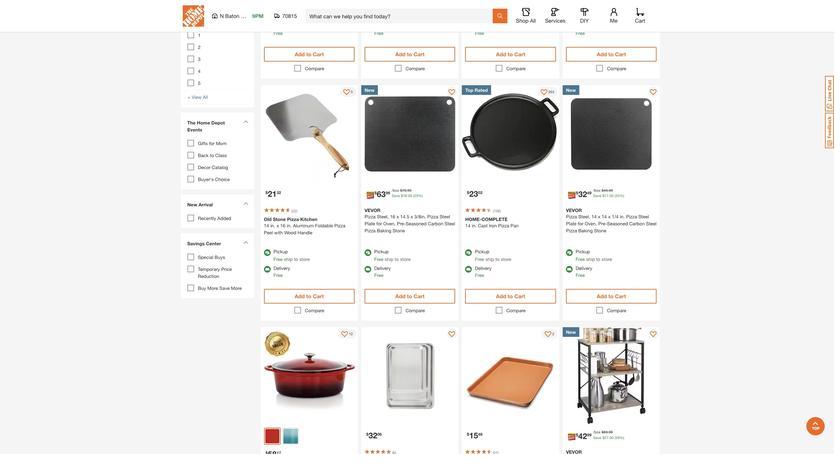 Task type: describe. For each thing, give the bounding box(es) containing it.
1 more from the left
[[207, 285, 218, 291]]

baking inside vevor pizza steel, 14 x 14 x 1/4 in. pizza steel plate for oven, pre-seasoned carbon steel pizza baking stone
[[578, 228, 593, 233]]

me button
[[603, 8, 624, 24]]

baker's delight 12.9 in. 3-piece set image
[[361, 327, 459, 425]]

/box for 42
[[593, 430, 601, 434]]

all inside + view all link
[[203, 94, 208, 100]]

32 inside $ 21 32
[[277, 190, 281, 195]]

kitchen baker's rack 3-tier industrial microwave stand multifunctional coffee station organizer image
[[563, 327, 660, 425]]

156
[[494, 209, 500, 213]]

2 link
[[198, 44, 201, 50]]

/box for 63
[[392, 188, 399, 192]]

$ 23 02
[[467, 189, 483, 198]]

stone inside old stone pizza kitchen 14 in. x 16 in. aluminum foldable pizza peel with wood handle
[[273, 216, 286, 222]]

buy more save more
[[198, 285, 242, 291]]

pizza steel, 16 x 14.5 x 3/8in. pizza steel plate for oven, pre-seasoned carbon steel pizza baking stone image
[[361, 85, 459, 183]]

special buys
[[198, 254, 225, 260]]

+ view all
[[188, 94, 208, 100]]

99 for 42
[[609, 430, 613, 434]]

1 2 3 4 5
[[198, 32, 201, 86]]

in. down old
[[270, 223, 275, 228]]

for inside vevor pizza steel, 14 x 14 x 1/4 in. pizza steel plate for oven, pre-seasoned carbon steel pizza baking stone
[[578, 221, 583, 226]]

stone inside vevor pizza steel, 16 x 14.5 x 3/8in. pizza steel plate for oven, pre-seasoned carbon steel pizza baking stone
[[393, 228, 405, 233]]

pizza steel, 14 x 14 x 1/4 in. pizza steel plate for oven, pre-seasoned carbon steel pizza baking stone image
[[563, 85, 660, 183]]

+ view all link
[[184, 90, 251, 104]]

catalog
[[212, 164, 228, 170]]

16 for 20
[[403, 194, 407, 198]]

14 inside home-complete 14 in. cast iron pizza pan
[[465, 223, 471, 228]]

99 inside $ 42 99
[[587, 432, 592, 437]]

temporary
[[198, 266, 220, 272]]

carbon inside vevor pizza steel, 14 x 14 x 1/4 in. pizza steel plate for oven, pre-seasoned carbon steel pizza baking stone
[[629, 221, 645, 226]]

price
[[221, 266, 232, 272]]

old stone pizza kitchen 14 in. x 16 in. aluminum foldable pizza peel with wood handle
[[264, 216, 345, 235]]

$ right $ 42 99
[[602, 430, 604, 434]]

70815 button
[[274, 13, 297, 19]]

foldable
[[315, 223, 333, 228]]

available shipping image
[[566, 266, 573, 273]]

oven, inside vevor pizza steel, 16 x 14.5 x 3/8in. pizza steel plate for oven, pre-seasoned carbon steel pizza baking stone
[[383, 221, 396, 226]]

5 inside dropdown button
[[351, 90, 353, 94]]

1
[[198, 32, 201, 38]]

99 inside "$ 63 99"
[[386, 191, 390, 196]]

( for 42
[[615, 436, 616, 440]]

22
[[292, 209, 296, 213]]

handle
[[298, 230, 312, 235]]

1 available shipping image from the left
[[264, 266, 271, 273]]

view
[[192, 94, 202, 100]]

48
[[478, 432, 483, 437]]

shop all button
[[515, 8, 537, 24]]

home-complete 14 in. cast iron pizza pan
[[465, 216, 519, 228]]

aluminum
[[293, 223, 314, 228]]

00 for 42
[[610, 436, 614, 440]]

baking inside vevor pizza steel, 16 x 14.5 x 3/8in. pizza steel plate for oven, pre-seasoned carbon steel pizza baking stone
[[377, 228, 391, 233]]

$ inside "$ 63 99"
[[375, 191, 377, 196]]

class
[[215, 152, 227, 158]]

$ inside $ 23 02
[[467, 190, 469, 195]]

4
[[198, 68, 201, 74]]

ship inside pickup ship to store
[[485, 14, 494, 20]]

50
[[610, 194, 614, 198]]

42
[[578, 432, 587, 441]]

69
[[604, 430, 608, 434]]

available shipping image for (
[[465, 266, 472, 273]]

steel, for 63
[[377, 214, 389, 219]]

available for pickup image for available shipping image on the bottom right
[[566, 249, 573, 256]]

iron
[[489, 223, 497, 228]]

pan
[[511, 223, 519, 228]]

choice
[[215, 176, 230, 182]]

complete
[[482, 216, 508, 222]]

save down the temporary price reduction link
[[219, 285, 230, 291]]

/box $ 49 . 99 save $ 17 . 50 ( 35 %)
[[593, 188, 624, 198]]

$ down 69
[[602, 436, 604, 440]]

pizza inside home-complete 14 in. cast iron pizza pan
[[498, 223, 509, 228]]

home
[[197, 120, 210, 125]]

$ 32 49
[[576, 190, 592, 199]]

( for 63
[[413, 194, 414, 198]]

16 inside vevor pizza steel, 16 x 14.5 x 3/8in. pizza steel plate for oven, pre-seasoned carbon steel pizza baking stone
[[390, 214, 395, 219]]

21
[[268, 189, 277, 198]]

gifts for mom link
[[198, 140, 227, 146]]

seasoned inside vevor pizza steel, 16 x 14.5 x 3/8in. pizza steel plate for oven, pre-seasoned carbon steel pizza baking stone
[[406, 221, 427, 226]]

5 link
[[198, 80, 201, 86]]

$ inside $ 15 48
[[467, 432, 469, 437]]

5 button
[[340, 87, 356, 97]]

peel
[[264, 230, 273, 235]]

00 for 63
[[408, 194, 412, 198]]

reduction
[[198, 273, 219, 279]]

all inside shop all button
[[530, 17, 536, 24]]

1/4
[[612, 214, 619, 219]]

/box $ 79 . 99 save $ 16 . 00 ( 20 %)
[[392, 188, 423, 198]]

buys
[[215, 254, 225, 260]]

in. up wood
[[287, 223, 292, 228]]

baton
[[225, 13, 239, 19]]

pickup inside pickup ship to store
[[475, 7, 489, 12]]

oven, inside vevor pizza steel, 14 x 14 x 1/4 in. pizza steel plate for oven, pre-seasoned carbon steel pizza baking stone
[[585, 221, 597, 226]]

. right "$ 63 99"
[[406, 188, 407, 192]]

( 22 )
[[292, 209, 297, 213]]

buyer's
[[198, 176, 214, 182]]

new for 63
[[365, 87, 375, 93]]

carbon inside vevor pizza steel, 16 x 14.5 x 3/8in. pizza steel plate for oven, pre-seasoned carbon steel pizza baking stone
[[428, 221, 443, 226]]

353
[[548, 90, 554, 94]]

savings center
[[187, 241, 221, 246]]

me
[[610, 17, 618, 24]]

23
[[469, 189, 478, 198]]

arrival
[[199, 202, 213, 207]]

3 link
[[198, 56, 201, 62]]

depot
[[211, 120, 225, 125]]

red image
[[265, 429, 279, 443]]

32 for $ 32 49
[[578, 190, 587, 199]]

mom
[[216, 140, 227, 146]]

number
[[187, 18, 205, 24]]

What can we help you find today? search field
[[309, 9, 492, 23]]

shop
[[516, 17, 529, 24]]

%) for 42
[[620, 436, 624, 440]]

pickup ship to store
[[475, 7, 511, 20]]

top
[[465, 87, 473, 93]]

( for 32
[[615, 194, 616, 198]]

15
[[469, 431, 478, 440]]

2 more from the left
[[231, 285, 242, 291]]

) for 21
[[296, 209, 297, 213]]

the
[[187, 120, 196, 125]]

. left 35
[[609, 194, 610, 198]]

x for plate
[[608, 214, 611, 219]]

vevor pizza steel, 16 x 14.5 x 3/8in. pizza steel plate for oven, pre-seasoned carbon steel pizza baking stone
[[365, 207, 455, 233]]

wood
[[284, 230, 296, 235]]

artisan 7 qt. oval enameled cast iron nonstick casserole dish in gradient red with lid image
[[261, 327, 358, 425]]

14 in. x 16 in. aluminum foldable pizza peel with wood handle image
[[261, 85, 358, 183]]

for inside vevor pizza steel, 16 x 14.5 x 3/8in. pizza steel plate for oven, pre-seasoned carbon steel pizza baking stone
[[376, 221, 382, 226]]

70815
[[282, 13, 297, 19]]

steel, for 32
[[578, 214, 590, 219]]

decor catalog
[[198, 164, 228, 170]]

to inside pickup ship to store
[[495, 14, 500, 20]]

top rated
[[465, 87, 488, 93]]

free ship to store
[[274, 14, 310, 20]]

temporary price reduction
[[198, 266, 232, 279]]

rated
[[475, 87, 488, 93]]



Task type: vqa. For each thing, say whether or not it's contained in the screenshot.
the "to"
yes



Task type: locate. For each thing, give the bounding box(es) containing it.
+
[[188, 94, 190, 100]]

all right view on the top left of the page
[[203, 94, 208, 100]]

( inside /box $ 49 . 99 save $ 17 . 50 ( 35 %)
[[615, 194, 616, 198]]

new inside 'link'
[[187, 202, 197, 207]]

99 inside /box $ 79 . 99 save $ 16 . 00 ( 20 %)
[[407, 188, 411, 192]]

14 inside old stone pizza kitchen 14 in. x 16 in. aluminum foldable pizza peel with wood handle
[[264, 223, 269, 228]]

1 horizontal spatial 32
[[368, 431, 377, 440]]

%) inside /box $ 49 . 99 save $ 17 . 50 ( 35 %)
[[620, 194, 624, 198]]

plate down "$ 63 99"
[[365, 221, 375, 226]]

2 carbon from the left
[[629, 221, 645, 226]]

0 horizontal spatial for
[[209, 140, 215, 146]]

caret icon image inside savings center link
[[243, 241, 248, 244]]

49 for 32
[[587, 191, 592, 196]]

%) inside /box $ 79 . 99 save $ 16 . 00 ( 20 %)
[[418, 194, 423, 198]]

2 steel, from the left
[[578, 214, 590, 219]]

/box inside /box $ 69 . 99 save $ 27 . 00 ( 39 %)
[[593, 430, 601, 434]]

1 horizontal spatial oven,
[[585, 221, 597, 226]]

/box inside /box $ 49 . 99 save $ 17 . 50 ( 35 %)
[[593, 188, 601, 192]]

vevor down $ 32 49
[[566, 207, 582, 213]]

the home depot events
[[187, 120, 225, 132]]

compare
[[305, 66, 324, 71], [406, 66, 425, 71], [506, 66, 526, 71], [607, 66, 626, 71], [305, 308, 324, 313], [406, 308, 425, 313], [506, 308, 526, 313], [607, 308, 626, 313]]

49 inside $ 32 49
[[587, 191, 592, 196]]

2 button
[[541, 329, 558, 339]]

vevor for 63
[[365, 207, 380, 213]]

$ right "$ 63 99"
[[400, 188, 402, 192]]

0 horizontal spatial vevor
[[365, 207, 380, 213]]

store
[[299, 14, 310, 20], [400, 14, 411, 20], [501, 14, 511, 20], [602, 14, 612, 20], [299, 256, 310, 262], [400, 256, 411, 262], [501, 256, 511, 262], [602, 256, 612, 262]]

for
[[209, 140, 215, 146], [376, 221, 382, 226], [578, 221, 583, 226]]

2 horizontal spatial for
[[578, 221, 583, 226]]

1 ) from the left
[[296, 209, 297, 213]]

pre- down 14.5
[[397, 221, 406, 226]]

$ left 17
[[576, 191, 578, 196]]

0 vertical spatial all
[[530, 17, 536, 24]]

$ down 79
[[401, 194, 403, 198]]

0 horizontal spatial oven,
[[383, 221, 396, 226]]

available shipping image for pizza steel, 16 x 14.5 x 3/8in. pizza steel plate for oven, pre-seasoned carbon steel pizza baking stone
[[365, 266, 371, 273]]

1 vevor from the left
[[365, 207, 380, 213]]

ship
[[284, 14, 293, 20], [385, 14, 393, 20], [485, 14, 494, 20], [586, 14, 595, 20], [284, 256, 293, 262], [385, 256, 393, 262], [485, 256, 494, 262], [586, 256, 595, 262]]

seasoned down 3/8in.
[[406, 221, 427, 226]]

1 vertical spatial 00
[[610, 436, 614, 440]]

plate down $ 32 49
[[566, 221, 577, 226]]

save left 27
[[593, 436, 601, 440]]

stone inside vevor pizza steel, 14 x 14 x 1/4 in. pizza steel plate for oven, pre-seasoned carbon steel pizza baking stone
[[594, 228, 606, 233]]

99
[[407, 188, 411, 192], [609, 188, 613, 192], [386, 191, 390, 196], [609, 430, 613, 434], [587, 432, 592, 437]]

oven, down $ 32 49
[[585, 221, 597, 226]]

3
[[198, 56, 201, 62]]

$ right $ 32 49
[[602, 188, 604, 192]]

1 caret icon image from the top
[[243, 120, 248, 123]]

2 caret icon image from the top
[[243, 202, 248, 205]]

%) up 3/8in.
[[418, 194, 423, 198]]

/box
[[392, 188, 399, 192], [593, 188, 601, 192], [593, 430, 601, 434]]

available shipping image
[[264, 266, 271, 273], [365, 266, 371, 273], [465, 266, 472, 273]]

special buys link
[[198, 254, 225, 260]]

blue image
[[283, 429, 298, 444]]

for right the gifts
[[209, 140, 215, 146]]

1 vertical spatial all
[[203, 94, 208, 100]]

feedback link image
[[825, 113, 834, 149]]

$ left 50
[[602, 194, 604, 198]]

for down 63
[[376, 221, 382, 226]]

2 inside dropdown button
[[552, 332, 554, 336]]

99 up 50
[[609, 188, 613, 192]]

1 baking from the left
[[377, 228, 391, 233]]

vevor inside vevor pizza steel, 16 x 14.5 x 3/8in. pizza steel plate for oven, pre-seasoned carbon steel pizza baking stone
[[365, 207, 380, 213]]

1 horizontal spatial 49
[[604, 188, 608, 192]]

1 horizontal spatial for
[[376, 221, 382, 226]]

delivery free
[[475, 23, 492, 36], [576, 23, 592, 36], [274, 265, 290, 278], [374, 265, 391, 278], [475, 265, 492, 278], [576, 265, 592, 278]]

/box left 79
[[392, 188, 399, 192]]

special
[[198, 254, 213, 260]]

32 for $ 32 06
[[368, 431, 377, 440]]

12 in. x 17 in. aluminum ti-ceramic non-stick baking sheet image
[[462, 327, 559, 425]]

1 vertical spatial 16
[[390, 214, 395, 219]]

1 plate from the left
[[365, 221, 375, 226]]

1 horizontal spatial carbon
[[629, 221, 645, 226]]

(
[[413, 194, 414, 198], [615, 194, 616, 198], [292, 209, 292, 213], [493, 209, 494, 213], [615, 436, 616, 440]]

3 caret icon image from the top
[[243, 241, 248, 244]]

16 left 14.5
[[390, 214, 395, 219]]

2 oven, from the left
[[585, 221, 597, 226]]

$ left 79
[[375, 191, 377, 196]]

9pm
[[252, 13, 264, 19]]

savings center link
[[184, 237, 251, 252]]

00 right 27
[[610, 436, 614, 440]]

n
[[220, 13, 224, 19]]

0 horizontal spatial )
[[296, 209, 297, 213]]

in.
[[620, 214, 625, 219], [270, 223, 275, 228], [287, 223, 292, 228], [472, 223, 477, 228]]

16 up the with
[[280, 223, 285, 228]]

1 horizontal spatial 2
[[552, 332, 554, 336]]

. up 17
[[608, 188, 609, 192]]

2 vevor from the left
[[566, 207, 582, 213]]

1 horizontal spatial 00
[[610, 436, 614, 440]]

1 horizontal spatial steel,
[[578, 214, 590, 219]]

49 for $
[[604, 188, 608, 192]]

2 vertical spatial caret icon image
[[243, 241, 248, 244]]

99 for 32
[[609, 188, 613, 192]]

. left the 20 on the top of the page
[[407, 194, 408, 198]]

save inside /box $ 69 . 99 save $ 27 . 00 ( 39 %)
[[593, 436, 601, 440]]

1 horizontal spatial 16
[[390, 214, 395, 219]]

00 left the 20 on the top of the page
[[408, 194, 412, 198]]

00
[[408, 194, 412, 198], [610, 436, 614, 440]]

49 left 17
[[587, 191, 592, 196]]

32
[[578, 190, 587, 199], [277, 190, 281, 195], [368, 431, 377, 440]]

home-
[[465, 216, 482, 222]]

0 horizontal spatial 5
[[198, 80, 201, 86]]

buyer's choice link
[[198, 176, 230, 182]]

more right buy
[[207, 285, 218, 291]]

all
[[530, 17, 536, 24], [203, 94, 208, 100]]

all right shop
[[530, 17, 536, 24]]

) up the complete
[[500, 209, 501, 213]]

steel
[[440, 214, 450, 219], [638, 214, 649, 219], [445, 221, 455, 226], [646, 221, 657, 226]]

display image inside 2 dropdown button
[[545, 331, 551, 338]]

$ inside $ 21 32
[[266, 190, 268, 195]]

free
[[274, 14, 283, 20], [374, 14, 383, 20], [576, 14, 585, 20], [274, 30, 283, 36], [374, 30, 383, 36], [475, 30, 484, 36], [576, 30, 585, 36], [274, 256, 283, 262], [374, 256, 383, 262], [475, 256, 484, 262], [576, 256, 585, 262], [274, 272, 283, 278], [374, 272, 383, 278], [475, 272, 484, 278], [576, 272, 585, 278]]

kitchen
[[300, 216, 317, 222]]

display image
[[650, 89, 657, 96], [341, 331, 348, 338], [545, 331, 551, 338], [650, 331, 657, 338]]

%)
[[418, 194, 423, 198], [620, 194, 624, 198], [620, 436, 624, 440]]

2 horizontal spatial available shipping image
[[465, 266, 472, 273]]

1 carbon from the left
[[428, 221, 443, 226]]

0 horizontal spatial all
[[203, 94, 208, 100]]

06
[[377, 432, 382, 437]]

recently added link
[[198, 215, 231, 221]]

cart
[[635, 17, 645, 24], [313, 51, 324, 57], [414, 51, 425, 57], [514, 51, 525, 57], [615, 51, 626, 57], [313, 293, 324, 299], [414, 293, 425, 299], [514, 293, 525, 299], [615, 293, 626, 299]]

save inside /box $ 79 . 99 save $ 16 . 00 ( 20 %)
[[392, 194, 400, 198]]

display image inside 353 dropdown button
[[541, 89, 547, 96]]

seasoned down 1/4
[[607, 221, 628, 226]]

live chat image
[[825, 76, 834, 112]]

3 available shipping image from the left
[[465, 266, 472, 273]]

%) right 50
[[620, 194, 624, 198]]

cart inside 'link'
[[635, 17, 645, 24]]

) for 23
[[500, 209, 501, 213]]

available for pickup image
[[365, 7, 371, 14], [465, 7, 472, 14], [465, 249, 472, 256]]

99 right 69
[[609, 430, 613, 434]]

with
[[274, 230, 283, 235]]

12 button
[[338, 329, 356, 339]]

display image inside 12 dropdown button
[[341, 331, 348, 338]]

$ inside $ 42 99
[[576, 432, 578, 437]]

caret icon image for savings center
[[243, 241, 248, 244]]

events
[[187, 127, 202, 132]]

1 link
[[198, 32, 201, 38]]

$ left "06"
[[366, 432, 368, 437]]

16 inside old stone pizza kitchen 14 in. x 16 in. aluminum foldable pizza peel with wood handle
[[280, 223, 285, 228]]

in. down "home-"
[[472, 223, 477, 228]]

49
[[604, 188, 608, 192], [587, 191, 592, 196]]

1 horizontal spatial baking
[[578, 228, 593, 233]]

1 vertical spatial 2
[[552, 332, 554, 336]]

cart link
[[633, 8, 647, 24]]

49 inside /box $ 49 . 99 save $ 17 . 50 ( 35 %)
[[604, 188, 608, 192]]

new for 32
[[566, 87, 576, 93]]

%) for 63
[[418, 194, 423, 198]]

seasoned inside vevor pizza steel, 14 x 14 x 1/4 in. pizza steel plate for oven, pre-seasoned carbon steel pizza baking stone
[[607, 221, 628, 226]]

$ 63 99
[[375, 190, 390, 199]]

pre- down 17
[[598, 221, 607, 226]]

99 inside /box $ 49 . 99 save $ 17 . 50 ( 35 %)
[[609, 188, 613, 192]]

353 button
[[537, 87, 558, 97]]

1 horizontal spatial all
[[530, 17, 536, 24]]

available for pickup image
[[264, 7, 271, 14], [264, 249, 271, 256], [365, 249, 371, 256], [566, 249, 573, 256]]

pre-
[[397, 221, 406, 226], [598, 221, 607, 226]]

.
[[406, 188, 407, 192], [608, 188, 609, 192], [407, 194, 408, 198], [609, 194, 610, 198], [608, 430, 609, 434], [609, 436, 610, 440]]

2 vertical spatial 16
[[280, 223, 285, 228]]

display image
[[343, 89, 350, 96], [449, 89, 455, 96], [541, 89, 547, 96], [449, 331, 455, 338]]

recently
[[198, 215, 216, 221]]

$ up old
[[266, 190, 268, 195]]

back
[[198, 152, 209, 158]]

2 horizontal spatial stone
[[594, 228, 606, 233]]

in. inside vevor pizza steel, 14 x 14 x 1/4 in. pizza steel plate for oven, pre-seasoned carbon steel pizza baking stone
[[620, 214, 625, 219]]

steel, inside vevor pizza steel, 14 x 14 x 1/4 in. pizza steel plate for oven, pre-seasoned carbon steel pizza baking stone
[[578, 214, 590, 219]]

1 horizontal spatial plate
[[566, 221, 577, 226]]

caret icon image inside new arrival 'link'
[[243, 202, 248, 205]]

in. inside home-complete 14 in. cast iron pizza pan
[[472, 223, 477, 228]]

. left 39
[[609, 436, 610, 440]]

%) for 32
[[620, 194, 624, 198]]

1 horizontal spatial 5
[[351, 90, 353, 94]]

vevor inside vevor pizza steel, 14 x 14 x 1/4 in. pizza steel plate for oven, pre-seasoned carbon steel pizza baking stone
[[566, 207, 582, 213]]

$ left 02
[[467, 190, 469, 195]]

new right 2 dropdown button
[[566, 329, 576, 335]]

0 horizontal spatial plate
[[365, 221, 375, 226]]

save for 63
[[392, 194, 400, 198]]

2 horizontal spatial 16
[[403, 194, 407, 198]]

0 vertical spatial 16
[[403, 194, 407, 198]]

oven, down "$ 63 99"
[[383, 221, 396, 226]]

back to class
[[198, 152, 227, 158]]

steel, down $ 32 49
[[578, 214, 590, 219]]

save left 17
[[593, 194, 601, 198]]

display image inside the 5 dropdown button
[[343, 89, 350, 96]]

2 baking from the left
[[578, 228, 593, 233]]

available for pickup image for first available shipping icon from the left
[[264, 249, 271, 256]]

2
[[198, 44, 201, 50], [552, 332, 554, 336]]

in. right 1/4
[[620, 214, 625, 219]]

16 down 79
[[403, 194, 407, 198]]

new right 353
[[566, 87, 576, 93]]

save
[[392, 194, 400, 198], [593, 194, 601, 198], [219, 285, 230, 291], [593, 436, 601, 440]]

5
[[198, 80, 201, 86], [351, 90, 353, 94]]

more down price
[[231, 285, 242, 291]]

save for 32
[[593, 194, 601, 198]]

( inside /box $ 69 . 99 save $ 27 . 00 ( 39 %)
[[615, 436, 616, 440]]

12
[[349, 332, 353, 336]]

00 inside /box $ 79 . 99 save $ 16 . 00 ( 20 %)
[[408, 194, 412, 198]]

79
[[402, 188, 406, 192]]

diy
[[580, 17, 589, 24]]

save for 42
[[593, 436, 601, 440]]

99 inside /box $ 69 . 99 save $ 27 . 00 ( 39 %)
[[609, 430, 613, 434]]

steel, left 14.5
[[377, 214, 389, 219]]

new arrival link
[[184, 198, 251, 213]]

vevor for 32
[[566, 207, 582, 213]]

02
[[478, 190, 483, 195]]

caret icon image
[[243, 120, 248, 123], [243, 202, 248, 205], [243, 241, 248, 244]]

new
[[365, 87, 375, 93], [566, 87, 576, 93], [187, 202, 197, 207], [566, 329, 576, 335]]

/box for 32
[[593, 188, 601, 192]]

00 inside /box $ 69 . 99 save $ 27 . 00 ( 39 %)
[[610, 436, 614, 440]]

new for 42
[[566, 329, 576, 335]]

shop all
[[516, 17, 536, 24]]

available for pickup image for pizza steel, 16 x 14.5 x 3/8in. pizza steel plate for oven, pre-seasoned carbon steel pizza baking stone's available shipping icon
[[365, 249, 371, 256]]

1 horizontal spatial available shipping image
[[365, 266, 371, 273]]

( inside /box $ 79 . 99 save $ 16 . 00 ( 20 %)
[[413, 194, 414, 198]]

0 horizontal spatial baking
[[377, 228, 391, 233]]

$ 15 48
[[467, 431, 483, 440]]

99 left 69
[[587, 432, 592, 437]]

plate inside vevor pizza steel, 16 x 14.5 x 3/8in. pizza steel plate for oven, pre-seasoned carbon steel pizza baking stone
[[365, 221, 375, 226]]

0 horizontal spatial steel,
[[377, 214, 389, 219]]

plate
[[365, 221, 375, 226], [566, 221, 577, 226]]

caret icon image inside the home depot events link
[[243, 120, 248, 123]]

0 horizontal spatial carbon
[[428, 221, 443, 226]]

$ inside $ 32 49
[[576, 191, 578, 196]]

x for pizza
[[277, 223, 279, 228]]

1 horizontal spatial pre-
[[598, 221, 607, 226]]

0 horizontal spatial 32
[[277, 190, 281, 195]]

1 horizontal spatial stone
[[393, 228, 405, 233]]

buy
[[198, 285, 206, 291]]

pre- inside vevor pizza steel, 16 x 14.5 x 3/8in. pizza steel plate for oven, pre-seasoned carbon steel pizza baking stone
[[397, 221, 406, 226]]

plate inside vevor pizza steel, 14 x 14 x 1/4 in. pizza steel plate for oven, pre-seasoned carbon steel pizza baking stone
[[566, 221, 577, 226]]

0 horizontal spatial 16
[[280, 223, 285, 228]]

. up 27
[[608, 430, 609, 434]]

oven,
[[383, 221, 396, 226], [585, 221, 597, 226]]

/box right $ 32 49
[[593, 188, 601, 192]]

steel, inside vevor pizza steel, 16 x 14.5 x 3/8in. pizza steel plate for oven, pre-seasoned carbon steel pizza baking stone
[[377, 214, 389, 219]]

0 vertical spatial 2
[[198, 44, 201, 50]]

2 ) from the left
[[500, 209, 501, 213]]

0 horizontal spatial pre-
[[397, 221, 406, 226]]

new left arrival on the left of the page
[[187, 202, 197, 207]]

35
[[616, 194, 620, 198]]

pieces
[[212, 18, 227, 24]]

0 horizontal spatial stone
[[273, 216, 286, 222]]

) up the aluminum
[[296, 209, 297, 213]]

0 horizontal spatial more
[[207, 285, 218, 291]]

number of pieces link
[[184, 14, 251, 30]]

20
[[414, 194, 418, 198]]

center
[[206, 241, 221, 246]]

the home depot logo image
[[183, 5, 204, 27]]

0 horizontal spatial 2
[[198, 44, 201, 50]]

pickup
[[374, 7, 389, 12], [475, 7, 489, 12], [576, 7, 590, 12], [274, 249, 288, 254], [374, 249, 389, 254], [475, 249, 489, 254], [576, 249, 590, 254]]

2 seasoned from the left
[[607, 221, 628, 226]]

caret icon image for the home depot events
[[243, 120, 248, 123]]

99 for 63
[[407, 188, 411, 192]]

caret icon image for new arrival
[[243, 202, 248, 205]]

2 plate from the left
[[566, 221, 577, 226]]

)
[[296, 209, 297, 213], [500, 209, 501, 213]]

gifts
[[198, 140, 208, 146]]

2 horizontal spatial 32
[[578, 190, 587, 199]]

0 horizontal spatial seasoned
[[406, 221, 427, 226]]

1 horizontal spatial more
[[231, 285, 242, 291]]

x for for
[[411, 214, 413, 219]]

/box left 69
[[593, 430, 601, 434]]

rouge
[[241, 13, 257, 19]]

for down $ 32 49
[[578, 221, 583, 226]]

27
[[604, 436, 609, 440]]

recently added
[[198, 215, 231, 221]]

new right the 5 dropdown button
[[365, 87, 375, 93]]

1 horizontal spatial )
[[500, 209, 501, 213]]

save inside /box $ 49 . 99 save $ 17 . 50 ( 35 %)
[[593, 194, 601, 198]]

1 horizontal spatial seasoned
[[607, 221, 628, 226]]

14 in. cast iron pizza pan image
[[462, 85, 559, 183]]

0 vertical spatial 00
[[408, 194, 412, 198]]

pre- inside vevor pizza steel, 14 x 14 x 1/4 in. pizza steel plate for oven, pre-seasoned carbon steel pizza baking stone
[[598, 221, 607, 226]]

$ 42 99
[[576, 432, 592, 441]]

1 steel, from the left
[[377, 214, 389, 219]]

2 pre- from the left
[[598, 221, 607, 226]]

16 inside /box $ 79 . 99 save $ 16 . 00 ( 20 %)
[[403, 194, 407, 198]]

0 vertical spatial caret icon image
[[243, 120, 248, 123]]

$ inside $ 32 06
[[366, 432, 368, 437]]

decor
[[198, 164, 210, 170]]

x inside old stone pizza kitchen 14 in. x 16 in. aluminum foldable pizza peel with wood handle
[[277, 223, 279, 228]]

/box inside /box $ 79 . 99 save $ 16 . 00 ( 20 %)
[[392, 188, 399, 192]]

%) inside /box $ 69 . 99 save $ 27 . 00 ( 39 %)
[[620, 436, 624, 440]]

99 left 79
[[386, 191, 390, 196]]

added
[[217, 215, 231, 221]]

%) right 27
[[620, 436, 624, 440]]

0 horizontal spatial available shipping image
[[264, 266, 271, 273]]

1 vertical spatial 5
[[351, 90, 353, 94]]

99 right 79
[[407, 188, 411, 192]]

services button
[[545, 8, 566, 24]]

$ left 48
[[467, 432, 469, 437]]

store inside pickup ship to store
[[501, 14, 511, 20]]

17
[[604, 194, 609, 198]]

vevor down 63
[[365, 207, 380, 213]]

1 oven, from the left
[[383, 221, 396, 226]]

1 vertical spatial caret icon image
[[243, 202, 248, 205]]

16 for pizza
[[280, 223, 285, 228]]

0 vertical spatial 5
[[198, 80, 201, 86]]

new arrival
[[187, 202, 213, 207]]

of
[[206, 18, 211, 24]]

0 horizontal spatial 49
[[587, 191, 592, 196]]

1 horizontal spatial vevor
[[566, 207, 582, 213]]

49 up 17
[[604, 188, 608, 192]]

buyer's choice
[[198, 176, 230, 182]]

0 horizontal spatial 00
[[408, 194, 412, 198]]

add
[[295, 51, 305, 57], [395, 51, 406, 57], [496, 51, 506, 57], [597, 51, 607, 57], [295, 293, 305, 299], [395, 293, 406, 299], [496, 293, 506, 299], [597, 293, 607, 299]]

x
[[397, 214, 399, 219], [411, 214, 413, 219], [598, 214, 600, 219], [608, 214, 611, 219], [277, 223, 279, 228]]

2 available shipping image from the left
[[365, 266, 371, 273]]

the home depot events link
[[184, 116, 251, 138]]

save right "$ 63 99"
[[392, 194, 400, 198]]

1 pre- from the left
[[397, 221, 406, 226]]

$ left 69
[[576, 432, 578, 437]]

savings
[[187, 241, 205, 246]]

1 seasoned from the left
[[406, 221, 427, 226]]



